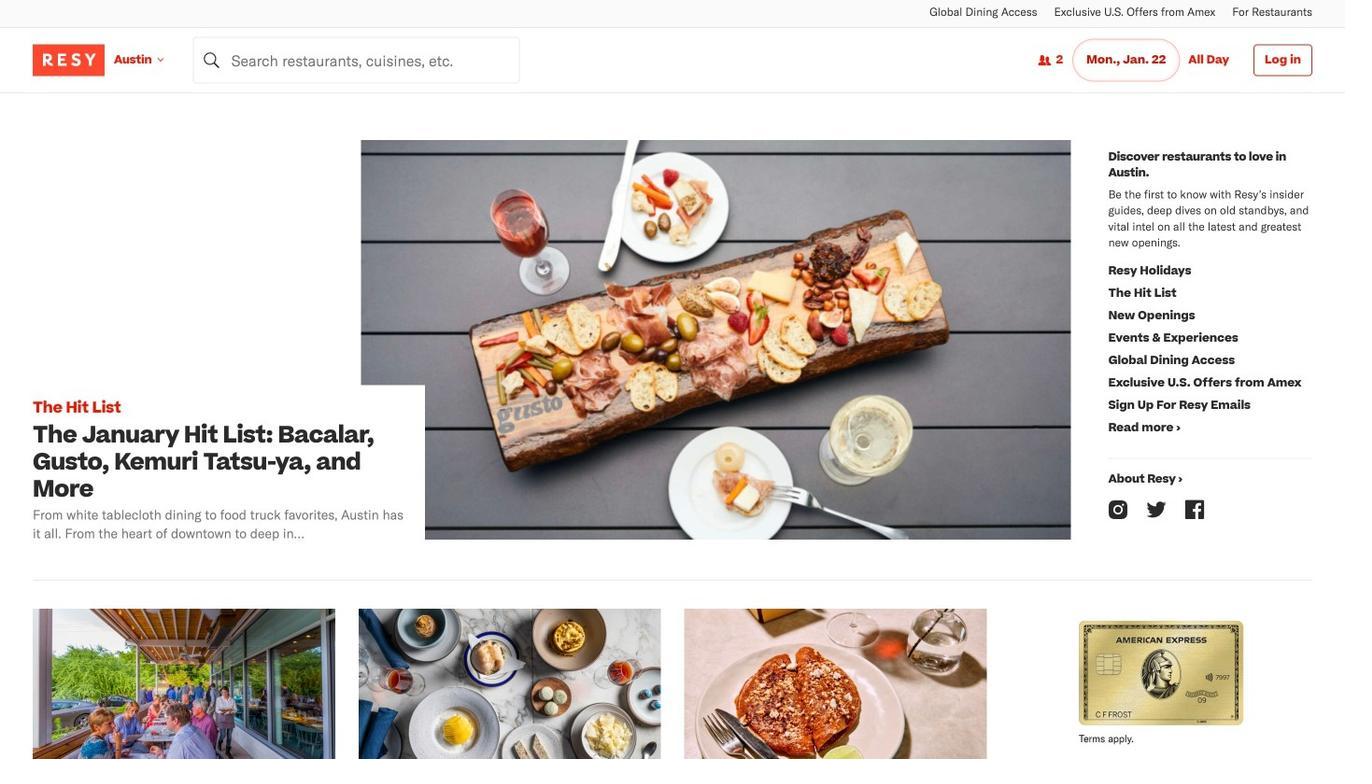 Task type: vqa. For each thing, say whether or not it's contained in the screenshot.
4.3 Out Of 5 Stars icon
no



Task type: locate. For each thing, give the bounding box(es) containing it.
Search restaurants, cuisines, etc. text field
[[193, 37, 520, 84]]

resy blog content element
[[33, 93, 1313, 760]]

about resy, statistics, and social media links element
[[1099, 140, 1313, 552]]



